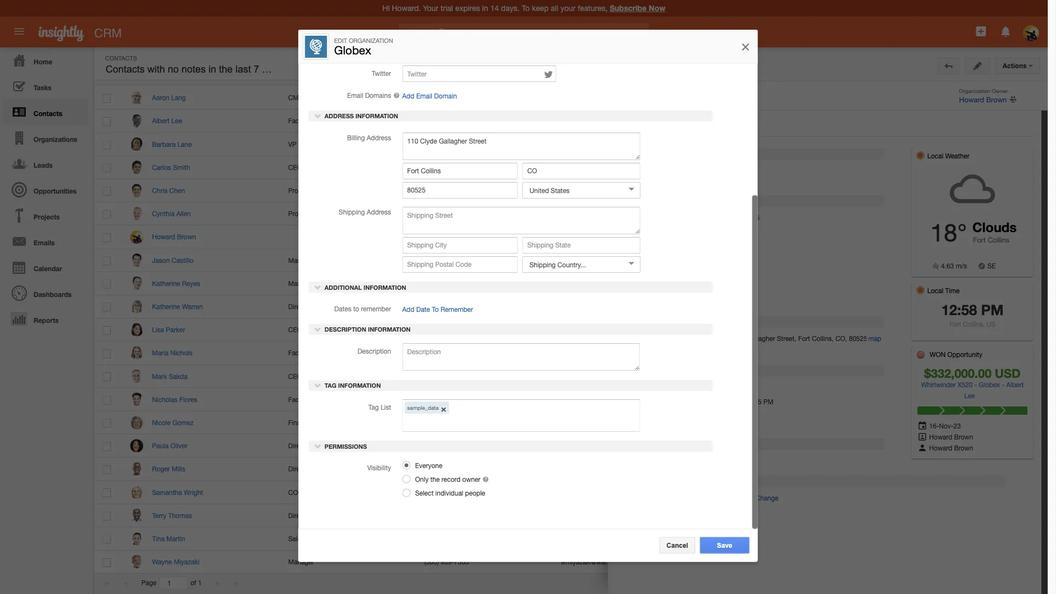 Task type: describe. For each thing, give the bounding box(es) containing it.
110
[[715, 335, 726, 342]]

(078) 1623-4369 cell
[[416, 435, 552, 458]]

18° clouds fort collins
[[931, 218, 1017, 247]]

pm inside 12:58 pm fort collins, us
[[981, 301, 1004, 318]]

Billing Postal code text field
[[402, 182, 518, 199]]

clyde
[[728, 335, 745, 342]]

manager for allen
[[315, 210, 341, 218]]

miyazaki
[[174, 558, 200, 566]]

Shipping Street text field
[[402, 207, 640, 234]]

1 vertical spatial pm
[[764, 398, 774, 406]]

address down cmo cell
[[324, 112, 354, 120]]

16- for 16-nov-23 import
[[896, 174, 906, 182]]

contact for new contact
[[977, 59, 1002, 67]]

row containing jason castillo
[[94, 249, 880, 272]]

1 vertical spatial description
[[357, 347, 391, 355]]

follow image for kreyes@globex.com
[[833, 279, 844, 289]]

organization for organization
[[648, 54, 692, 62]]

(562) 428-0032 cell
[[416, 249, 552, 272]]

emails
[[34, 239, 55, 246]]

marksakda@ocair.com cell
[[552, 365, 688, 388]]

(626) 847-1294 cell
[[416, 295, 552, 319]]

ceo cell for (573) 957-9840
[[280, 156, 416, 179]]

brown inside organization owner howard brown
[[986, 95, 1007, 104]]

poliver@northumbria.edu cell
[[552, 435, 688, 458]]

tina
[[152, 535, 165, 543]]

mark
[[152, 372, 167, 380]]

sample_data inside sample_data ×
[[407, 404, 439, 411]]

usd
[[995, 366, 1021, 381]]

people
[[465, 489, 485, 497]]

follow image for nicholas.flores@clampett.com
[[833, 395, 844, 405]]

subscribe
[[610, 4, 647, 13]]

369-
[[441, 210, 454, 218]]

cancel
[[667, 542, 688, 549]]

12 follow image from the top
[[833, 511, 844, 521]]

follow image for marksakda@ocair.com
[[833, 372, 844, 382]]

(970) 805-8725 for (970) 805-8725 cell
[[425, 117, 469, 125]]

in
[[209, 64, 216, 75]]

gomez
[[172, 419, 194, 427]]

contacts down crm
[[105, 54, 137, 62]]

carlossmith@warbucks.com cell
[[552, 156, 688, 179]]

edit organization globex
[[334, 37, 393, 57]]

Search all data.... text field
[[432, 23, 649, 43]]

805- for (970) 805-8725 cell
[[441, 117, 454, 125]]

property manager for (497)
[[288, 187, 341, 194]]

show sidebar image
[[929, 59, 937, 67]]

chen
[[169, 187, 185, 194]]

contacts link
[[3, 99, 88, 125]]

1 horizontal spatial remember
[[674, 384, 704, 391]]

date
[[416, 306, 430, 313]]

albert lee
[[152, 117, 182, 125]]

local weather
[[928, 152, 970, 160]]

this record will only be visible to its creator and administrators. image
[[482, 476, 489, 483]]

row containing howard brown
[[94, 226, 880, 249]]

roger mills link
[[152, 465, 191, 473]]

opportunity image
[[917, 350, 925, 359]]

subscribe now link
[[610, 4, 666, 13]]

manager for lee
[[311, 117, 337, 125]]

1 vertical spatial billing address
[[660, 335, 704, 342]]

1 vertical spatial import
[[930, 174, 949, 182]]

details
[[715, 197, 740, 205]]

0 horizontal spatial import
[[896, 129, 916, 136]]

katherine for katherine warren
[[152, 303, 180, 310]]

add for add email domain
[[402, 92, 414, 100]]

1 horizontal spatial additional
[[636, 368, 673, 375]]

owner
[[992, 87, 1008, 94]]

0 horizontal spatial fort
[[798, 335, 810, 342]]

957-
[[441, 163, 454, 171]]

contact for organization contact details
[[684, 197, 713, 205]]

(497) 889-1015
[[425, 187, 469, 194]]

sample_data for albert lee
[[699, 118, 731, 124]]

7
[[254, 64, 259, 75]]

director for first director cell from the bottom of the page
[[288, 512, 312, 519]]

nicholas
[[152, 396, 178, 403]]

smith
[[173, 163, 190, 171]]

1 horizontal spatial additional information
[[634, 368, 718, 375]]

none radio inside globex dialog
[[402, 475, 410, 483]]

new
[[962, 59, 975, 67]]

whirlwinder
[[921, 381, 956, 388]]

sales manager cell
[[280, 527, 416, 551]]

(206) 499-1861 cell
[[416, 458, 552, 481]]

151748
[[451, 488, 473, 496]]

contacts with no notes in the last 7 days button
[[103, 61, 286, 78]]

oliver
[[170, 442, 187, 450]]

row containing chris chen
[[94, 179, 880, 202]]

(65) 64367228
[[425, 94, 466, 102]]

5259
[[454, 210, 469, 218]]

recent
[[906, 158, 931, 165]]

0 horizontal spatial collins,
[[812, 335, 834, 342]]

row containing carlos smith
[[94, 156, 880, 179]]

domain
[[434, 92, 457, 100]]

howard inside organization owner howard brown
[[959, 95, 984, 104]]

manager cell for (34) 622050858
[[280, 272, 416, 295]]

16-nov-23 import link
[[887, 174, 949, 182]]

sample_data for wayne miyazaki
[[699, 559, 731, 565]]

sample_data for tina martin
[[699, 536, 731, 542]]

new contact
[[962, 59, 1002, 67]]

director for (626) director cell
[[288, 303, 312, 310]]

(34)
[[425, 280, 435, 287]]

847-
[[441, 303, 454, 310]]

leads
[[34, 161, 53, 169]]

1 chevron down image from the top
[[314, 112, 322, 120]]

export contacts and notes link
[[887, 144, 977, 152]]

visibility
[[367, 464, 391, 472]]

united
[[871, 335, 891, 342]]

dates to remember inside globex dialog
[[334, 305, 391, 313]]

m/s
[[956, 262, 967, 270]]

follow image for (078) 1623-4369
[[833, 441, 844, 452]]

row containing nicole gomez
[[94, 411, 880, 435]]

manager for nichols
[[316, 349, 342, 357]]

record
[[441, 476, 460, 483]]

ben.nelson1980@gmail.com
[[561, 233, 644, 241]]

chris
[[152, 187, 167, 194]]

16-nov-23 import
[[895, 174, 949, 182]]

follow image for wmiyazaki@warbucks.com
[[833, 557, 844, 568]]

change
[[756, 494, 779, 502]]

Billing Street text field
[[402, 133, 640, 160]]

globex inside edit organization globex
[[334, 43, 371, 57]]

row containing mark sakda
[[94, 365, 880, 388]]

1 horizontal spatial twitter
[[685, 284, 704, 291]]

kreyes@globex.com
[[561, 280, 620, 287]]

row containing full name
[[94, 64, 879, 85]]

mark sakda
[[152, 372, 188, 380]]

contacts contacts with no notes in the last 7 days
[[105, 54, 286, 75]]

row containing roger mills
[[94, 458, 880, 481]]

chevron down image for description
[[314, 326, 322, 333]]

1 horizontal spatial email
[[416, 92, 432, 100]]

Billing City text field
[[402, 163, 518, 179]]

property for allen
[[288, 210, 313, 218]]

row containing albert lee
[[94, 110, 880, 133]]

1 vertical spatial address information
[[634, 319, 710, 326]]

albert inside $332,000.00 usd whirlwinder x520 - globex - albert lee
[[1007, 381, 1024, 388]]

23 for 1:35
[[740, 398, 747, 406]]

export contacts and notes
[[895, 144, 977, 152]]

(347) 369-5259 cell
[[416, 202, 552, 226]]

director cell for (626)
[[280, 295, 416, 319]]

1 horizontal spatial sales
[[306, 140, 322, 148]]

organization for organization contact details
[[636, 197, 682, 205]]

Shipping City text field
[[402, 237, 518, 254]]

dashboards
[[34, 290, 72, 298]]

manager for flores
[[311, 396, 337, 403]]

wayne miyazaki link
[[152, 558, 205, 566]]

1 horizontal spatial to
[[666, 384, 672, 391]]

mnichols@parkerandco.com cell
[[552, 342, 688, 365]]

(970) 805-8725 cell
[[416, 110, 552, 133]]

1861
[[454, 465, 469, 473]]

(81) 152-151748 cell
[[416, 481, 552, 504]]

follow image for albertlee@globex.com
[[833, 116, 844, 127]]

property manager cell for (497) 889-1015
[[280, 179, 416, 202]]

address right "shipping"
[[367, 208, 391, 216]]

follow image for (497) 889-1015
[[833, 186, 844, 196]]

follow image for (347) 369-5259
[[833, 209, 844, 220]]

save
[[717, 542, 733, 549]]

2116
[[454, 140, 469, 148]]

only
[[415, 476, 428, 483]]

0 vertical spatial description
[[324, 326, 366, 333]]

no
[[168, 64, 179, 75]]

manager for martin
[[306, 535, 332, 543]]

152-
[[437, 488, 451, 496]]

0 horizontal spatial of
[[190, 579, 196, 587]]

property manager for (347)
[[288, 210, 341, 218]]

Shipping Postal Code text field
[[402, 256, 518, 273]]

shipping address
[[339, 208, 391, 216]]

add date to remember link
[[402, 306, 473, 313]]

0 vertical spatial howard brown link
[[959, 95, 1007, 104]]

katherine warren link
[[152, 303, 208, 310]]

select
[[415, 489, 433, 497]]

katherine for katherine reyes
[[152, 280, 180, 287]]

record permissions image
[[701, 61, 711, 75]]

1 vertical spatial description information
[[634, 441, 722, 448]]

4369
[[458, 442, 473, 450]]

1 vertical spatial globex
[[648, 61, 685, 75]]

close image
[[740, 40, 751, 53]]

row group containing aaron lang
[[94, 86, 880, 574]]

recycle
[[898, 70, 927, 77]]

8725 for (970) 805-8725 cell
[[454, 117, 469, 125]]

address left 110
[[680, 335, 704, 342]]

0 horizontal spatial email
[[347, 91, 363, 99]]

vp of sales
[[288, 140, 322, 148]]

list
[[380, 403, 391, 411]]

1 vertical spatial howard brown link
[[152, 233, 202, 241]]

address information inside globex dialog
[[323, 112, 398, 120]]

nicole gomez link
[[152, 419, 199, 427]]

64367228
[[437, 94, 466, 102]]

499-
[[441, 465, 454, 473]]

(419)
[[425, 140, 439, 148]]

description information inside globex dialog
[[323, 326, 410, 333]]

23 for import
[[921, 174, 928, 182]]

row containing barbara lane
[[94, 133, 880, 156]]

ben.nelson1980@gmail.com cell
[[552, 226, 688, 249]]

Billing State text field
[[522, 163, 640, 179]]

(505) 939-7305 cell
[[416, 551, 552, 574]]

director up director of recruiting
[[313, 419, 337, 427]]

(334) 909-1658 cell
[[416, 365, 552, 388]]

local for local time
[[928, 287, 944, 294]]

(970) 805-8725 for (970) 805-8725 link
[[715, 214, 760, 221]]

jason castillo link
[[152, 256, 199, 264]]

marksakda@ocair.com
[[561, 372, 627, 380]]

row containing nicholas flores
[[94, 388, 880, 411]]

facility manager cell for (970) 805-8725
[[280, 110, 416, 133]]

sample_data for katherine reyes
[[699, 280, 731, 287]]

wmiyazaki@warbucks.com cell
[[552, 551, 688, 574]]

0 horizontal spatial albert
[[152, 117, 170, 125]]

tag for tag information
[[324, 382, 336, 389]]

manager cell for (562) 428-0032
[[280, 249, 416, 272]]

title
[[288, 71, 302, 79]]

facilities manager
[[288, 349, 342, 357]]

fort for 12:58
[[950, 320, 961, 328]]

(497) 889-1015 cell
[[416, 179, 552, 202]]

2 vertical spatial description
[[636, 441, 678, 448]]

contacts for import contacts and notes
[[918, 129, 944, 136]]

13 follow image from the top
[[833, 534, 844, 545]]

1 vertical spatial sales
[[288, 535, 304, 543]]

to inside globex dialog
[[353, 305, 359, 313]]

Search this list... text field
[[704, 55, 827, 72]]

follow image for mnichols@parkerandco.com
[[833, 348, 844, 359]]

tag for tag list
[[368, 403, 379, 411]]

(202) 555-0153 cell
[[416, 342, 552, 365]]

row containing katherine reyes
[[94, 272, 880, 295]]

1 horizontal spatial contact
[[887, 188, 916, 195]]

chris chen
[[152, 187, 185, 194]]

(970) 805-8725 link
[[715, 214, 760, 221]]

billing address inside globex dialog
[[347, 134, 391, 141]]

flores
[[179, 396, 197, 403]]

shipping
[[339, 208, 365, 216]]



Task type: vqa. For each thing, say whether or not it's contained in the screenshot.
Local Time
yes



Task type: locate. For each thing, give the bounding box(es) containing it.
facility manager for (44)
[[288, 396, 337, 403]]

8725
[[454, 117, 469, 125], [745, 214, 760, 221]]

9 row from the top
[[94, 249, 880, 272]]

0 vertical spatial collins,
[[963, 320, 985, 328]]

20 row from the top
[[94, 504, 880, 527]]

facility manager
[[288, 117, 337, 125], [288, 396, 337, 403]]

1 add from the top
[[402, 92, 414, 100]]

22 row from the top
[[94, 551, 880, 574]]

director of recruiting cell
[[280, 435, 416, 458]]

fort inside 18° clouds fort collins
[[973, 235, 986, 244]]

8 row from the top
[[94, 226, 880, 249]]

2 katherine from the top
[[152, 303, 180, 310]]

facilities manager cell
[[280, 342, 416, 365]]

email
[[347, 91, 363, 99], [416, 92, 432, 100]]

1 vertical spatial local
[[928, 287, 944, 294]]

805-
[[441, 117, 454, 125], [732, 214, 745, 221]]

paula oliver link
[[152, 442, 193, 450]]

manager
[[311, 117, 337, 125], [315, 187, 341, 194], [315, 210, 341, 218], [288, 256, 314, 264], [288, 280, 314, 287], [316, 349, 342, 357], [311, 396, 337, 403], [306, 535, 332, 543], [288, 558, 314, 566]]

director cell up facilities manager 'cell'
[[280, 295, 416, 319]]

1 horizontal spatial -
[[1002, 381, 1005, 388]]

navigation containing home
[[0, 47, 88, 332]]

1 vertical spatial additional
[[636, 368, 673, 375]]

3 chevron down image from the top
[[314, 442, 322, 450]]

8725 inside cell
[[454, 117, 469, 125]]

additional
[[324, 284, 362, 291], [636, 368, 673, 375]]

lee down lang
[[171, 117, 182, 125]]

carlossmith@warbucks.com
[[561, 163, 643, 171]]

last
[[236, 64, 251, 75]]

0 vertical spatial billing
[[347, 134, 365, 141]]

0 vertical spatial (970) 805-8725
[[425, 117, 469, 125]]

0 horizontal spatial nov-
[[725, 398, 740, 406]]

2 chevron down image from the top
[[314, 381, 322, 389]]

crm
[[94, 26, 122, 40]]

contacts up the organizations link
[[34, 109, 62, 117]]

organization down organization name
[[636, 197, 682, 205]]

katherine reyes
[[152, 280, 200, 287]]

tag list
[[368, 403, 391, 411]]

dates to remember
[[334, 305, 391, 313], [647, 384, 704, 391]]

(347)
[[425, 210, 439, 218]]

0 vertical spatial albert
[[152, 117, 170, 125]]

director cell
[[280, 295, 416, 319], [280, 458, 416, 481], [280, 504, 416, 527]]

2 horizontal spatial nov-
[[939, 422, 954, 430]]

0 vertical spatial to
[[353, 305, 359, 313]]

1 vertical spatial 8725
[[745, 214, 760, 221]]

889-
[[441, 187, 454, 194]]

kreyes@globex.com cell
[[552, 272, 688, 295]]

follow image
[[833, 93, 844, 103], [833, 139, 844, 150], [833, 186, 844, 196], [833, 209, 844, 220], [833, 232, 844, 243], [833, 256, 844, 266], [833, 302, 844, 312], [833, 418, 844, 428], [833, 441, 844, 452], [833, 464, 844, 475], [833, 488, 844, 498], [833, 511, 844, 521], [833, 534, 844, 545]]

nicholas.flores@clampett.com cell
[[552, 388, 688, 411]]

chrisochen@kinggroup.com
[[561, 187, 643, 194]]

globex
[[334, 43, 371, 57], [648, 61, 685, 75], [979, 381, 1000, 388]]

follow image for (65) 64367228
[[833, 93, 844, 103]]

terry thomas
[[152, 512, 192, 519]]

1 horizontal spatial howard brown link
[[959, 95, 1007, 104]]

organization left record permissions icon
[[648, 54, 692, 62]]

nov- for import
[[906, 174, 921, 182]]

23 up tags
[[921, 174, 928, 182]]

row containing samantha wright
[[94, 481, 880, 504]]

twitter inside globex dialog
[[371, 69, 391, 77]]

fort inside 12:58 pm fort collins, us
[[950, 320, 961, 328]]

globex right organization image
[[648, 61, 685, 75]]

1 horizontal spatial 8725
[[745, 214, 760, 221]]

8725 for (970) 805-8725 link
[[745, 214, 760, 221]]

2 ceo cell from the top
[[280, 319, 416, 342]]

0 vertical spatial name
[[165, 71, 183, 79]]

property manager cell
[[280, 179, 416, 202], [280, 202, 416, 226]]

16- left '1:35'
[[715, 398, 725, 406]]

1 manager cell from the top
[[280, 249, 416, 272]]

lisa parker
[[152, 326, 185, 334]]

additional inside globex dialog
[[324, 284, 362, 291]]

0 vertical spatial additional information
[[323, 284, 406, 291]]

follow image for (626) 847-1294
[[833, 302, 844, 312]]

sales right vp
[[306, 140, 322, 148]]

row
[[94, 64, 879, 85], [94, 86, 880, 110], [94, 110, 880, 133], [94, 133, 880, 156], [94, 156, 880, 179], [94, 179, 880, 202], [94, 202, 880, 226], [94, 226, 880, 249], [94, 249, 880, 272], [94, 272, 880, 295], [94, 295, 880, 319], [94, 319, 880, 342], [94, 342, 880, 365], [94, 365, 880, 388], [94, 388, 880, 411], [94, 411, 880, 435], [94, 435, 880, 458], [94, 458, 880, 481], [94, 481, 880, 504], [94, 504, 880, 527], [94, 527, 880, 551], [94, 551, 880, 574]]

2 property from the top
[[288, 210, 313, 218]]

chevron down image for visibility
[[314, 442, 322, 450]]

(334) 909-1658
[[425, 372, 469, 380]]

row containing lisa parker
[[94, 319, 880, 342]]

0 vertical spatial pm
[[981, 301, 1004, 318]]

ceo for smith
[[288, 163, 302, 171]]

0 vertical spatial chevron down image
[[314, 112, 322, 120]]

0 vertical spatial local
[[928, 152, 944, 160]]

globex up the email domains
[[334, 43, 371, 57]]

row containing katherine warren
[[94, 295, 880, 319]]

0 vertical spatial 16-
[[896, 174, 906, 182]]

follow image
[[688, 63, 698, 73], [833, 116, 844, 127], [833, 163, 844, 173], [833, 279, 844, 289], [833, 325, 844, 336], [833, 348, 844, 359], [833, 372, 844, 382], [833, 395, 844, 405], [833, 557, 844, 568]]

nicole gomez
[[152, 419, 194, 427]]

2 vertical spatial ceo
[[288, 372, 302, 380]]

howard brown link down owner
[[959, 95, 1007, 104]]

row containing maria nichols
[[94, 342, 880, 365]]

1 vertical spatial property manager
[[288, 210, 341, 218]]

1 vertical spatial collins,
[[812, 335, 834, 342]]

(626)
[[425, 303, 439, 310]]

2 add from the top
[[402, 306, 414, 313]]

ceo for sakda
[[288, 372, 302, 380]]

0 horizontal spatial 16-
[[715, 398, 725, 406]]

0 vertical spatial dates to remember
[[334, 305, 391, 313]]

0 vertical spatial howard brown
[[152, 233, 196, 241]]

and for export contacts and notes
[[946, 144, 958, 152]]

contact inside "link"
[[977, 59, 1002, 67]]

of inside vp of sales cell
[[298, 140, 304, 148]]

billing down cmo cell
[[347, 134, 365, 141]]

howard down 16-nov-23
[[929, 433, 953, 441]]

albertlee@globex.com
[[561, 117, 626, 125]]

lee down 'x520'
[[965, 392, 975, 399]]

director for director cell associated with (206)
[[288, 465, 312, 473]]

2 horizontal spatial 16-
[[929, 422, 939, 430]]

nov- up contact tags at the top of the page
[[906, 174, 921, 182]]

katherine reyes link
[[152, 280, 206, 287]]

1 horizontal spatial 23
[[921, 174, 928, 182]]

howard down contacts
[[959, 95, 984, 104]]

notes
[[960, 129, 977, 136], [960, 144, 977, 152]]

row group
[[94, 86, 880, 574]]

1 vertical spatial billing
[[660, 335, 678, 342]]

information
[[355, 112, 398, 120], [363, 284, 406, 291], [667, 319, 710, 326], [368, 326, 410, 333], [675, 368, 718, 375], [338, 382, 381, 389], [679, 441, 722, 448]]

0 horizontal spatial remember
[[361, 305, 391, 313]]

909-
[[441, 372, 454, 380]]

name for full name
[[165, 71, 183, 79]]

import down the imports on the top right of the page
[[930, 174, 949, 182]]

4 row from the top
[[94, 133, 880, 156]]

billing address left 110
[[660, 335, 704, 342]]

director up facilities
[[288, 303, 312, 310]]

(65) 64367228 cell
[[416, 86, 552, 110]]

2 facility manager cell from the top
[[280, 388, 416, 411]]

row containing terry thomas
[[94, 504, 880, 527]]

9 follow image from the top
[[833, 441, 844, 452]]

1 vertical spatial the
[[430, 476, 440, 483]]

facility manager cell for (44) 207-123-4567
[[280, 388, 416, 411]]

16- for 16-nov-23 1:35 pm
[[715, 398, 725, 406]]

notes for export contacts and notes
[[960, 144, 977, 152]]

(970) up (419)
[[425, 117, 439, 125]]

1 horizontal spatial import
[[930, 174, 949, 182]]

follow image for carlossmith@warbucks.com
[[833, 163, 844, 173]]

facilities
[[288, 349, 314, 357]]

2 property manager cell from the top
[[280, 202, 416, 226]]

text field image
[[543, 69, 553, 80]]

1 vertical spatial facility
[[288, 396, 309, 403]]

(419) 176-2116 cell
[[416, 133, 552, 156]]

follow image for (206) 499-1861
[[833, 464, 844, 475]]

0 vertical spatial twitter
[[371, 69, 391, 77]]

name down the activity link
[[684, 150, 702, 157]]

albert right 'x520'
[[1007, 381, 1024, 388]]

sample_data link
[[898, 204, 934, 215]]

albert
[[152, 117, 170, 125], [1007, 381, 1024, 388]]

sample_data for mark sakda
[[699, 373, 731, 380]]

fort
[[973, 235, 986, 244], [950, 320, 961, 328], [798, 335, 810, 342]]

1 vertical spatial chevron down image
[[314, 326, 322, 333]]

sample_data for paula oliver
[[699, 443, 731, 449]]

ceo cell up facilities manager
[[280, 319, 416, 342]]

3 row from the top
[[94, 110, 880, 133]]

15 row from the top
[[94, 388, 880, 411]]

of for director
[[313, 442, 319, 450]]

ceo cell down facilities manager
[[280, 365, 416, 388]]

805- inside (970) 805-8725 cell
[[441, 117, 454, 125]]

1 ceo cell from the top
[[280, 156, 416, 179]]

vp of sales cell
[[280, 133, 416, 156]]

row containing paula oliver
[[94, 435, 880, 458]]

billing inside globex dialog
[[347, 134, 365, 141]]

ceo cell for (334) 909-1658
[[280, 365, 416, 388]]

(970) for (970) 805-8725 link
[[715, 214, 730, 221]]

contacts up export contacts and notes link
[[918, 129, 944, 136]]

6 row from the top
[[94, 179, 880, 202]]

import up export
[[896, 129, 916, 136]]

chevron down image
[[314, 112, 322, 120], [314, 326, 322, 333], [314, 442, 322, 450]]

555-
[[441, 349, 454, 357]]

ceo up facilities
[[288, 326, 302, 334]]

1
[[198, 579, 202, 587]]

aaron lang
[[152, 94, 186, 102]]

1 horizontal spatial dates to remember
[[647, 384, 704, 391]]

23 left '1:35'
[[740, 398, 747, 406]]

1 notes from the top
[[960, 129, 977, 136]]

2 horizontal spatial 23
[[954, 422, 961, 430]]

responsible user image
[[918, 433, 928, 441]]

property down vp of sales
[[288, 187, 313, 194]]

Description text field
[[402, 343, 640, 371]]

ceo down facilities
[[288, 372, 302, 380]]

13 row from the top
[[94, 342, 880, 365]]

4 follow image from the top
[[833, 209, 844, 220]]

contacts up the your recent imports
[[918, 144, 944, 152]]

1 vertical spatial dates to remember
[[647, 384, 704, 391]]

1 vertical spatial property
[[288, 210, 313, 218]]

leads link
[[3, 151, 88, 177]]

facility manager for (970)
[[288, 117, 337, 125]]

chevron down image for dates to remember
[[314, 283, 322, 291]]

phone
[[424, 71, 444, 79]]

0 vertical spatial ceo
[[288, 163, 302, 171]]

nov- right the actual close date icon
[[939, 422, 954, 430]]

1 local from the top
[[928, 152, 944, 160]]

follow image for (81) 152-151748
[[833, 488, 844, 498]]

1 vertical spatial 23
[[740, 398, 747, 406]]

calendar
[[34, 265, 62, 272]]

2 horizontal spatial globex
[[979, 381, 1000, 388]]

director cell for (206)
[[280, 458, 416, 481]]

10 follow image from the top
[[833, 464, 844, 475]]

finance director cell
[[280, 411, 416, 435]]

0 horizontal spatial howard brown link
[[152, 233, 202, 241]]

organization down albertlee@globex.com cell
[[636, 150, 682, 157]]

coo
[[288, 488, 303, 496]]

0 horizontal spatial (970) 805-8725
[[425, 117, 469, 125]]

0 horizontal spatial billing address
[[347, 134, 391, 141]]

billing left 110
[[660, 335, 678, 342]]

16- up contact tags at the top of the page
[[896, 174, 906, 182]]

director up coo
[[288, 465, 312, 473]]

16- for 16-nov-23
[[929, 422, 939, 430]]

follow image for (562) 428-0032
[[833, 256, 844, 266]]

dates up facilities manager 'cell'
[[334, 305, 351, 313]]

(970) for (970) 805-8725 cell
[[425, 117, 439, 125]]

full name
[[152, 71, 183, 79]]

nov-
[[906, 174, 921, 182], [725, 398, 740, 406], [939, 422, 954, 430]]

recruiting
[[321, 442, 351, 450]]

howard brown for opportunity owner 'icon'
[[928, 444, 973, 452]]

add left (65) at the top of page
[[402, 92, 414, 100]]

21 row from the top
[[94, 527, 880, 551]]

domains
[[365, 91, 391, 99]]

globex inside $332,000.00 usd whirlwinder x520 - globex - albert lee
[[979, 381, 1000, 388]]

collins, left co,
[[812, 335, 834, 342]]

add date to remember
[[402, 306, 473, 313]]

address up mnichols@parkerandco.com cell
[[636, 319, 665, 326]]

Shipping State text field
[[522, 237, 640, 254]]

facility manager up finance director on the left bottom
[[288, 396, 337, 403]]

manager cell for (505) 939-7305
[[280, 551, 416, 574]]

ceo cell
[[280, 156, 416, 179], [280, 319, 416, 342], [280, 365, 416, 388]]

1 vertical spatial name
[[684, 150, 702, 157]]

cell
[[552, 86, 688, 110], [852, 86, 880, 110], [852, 110, 880, 133], [552, 133, 688, 156], [552, 202, 688, 226], [280, 226, 416, 249], [416, 226, 552, 249], [688, 226, 825, 249], [852, 226, 880, 249], [852, 249, 880, 272], [852, 272, 880, 295], [552, 295, 688, 319], [852, 295, 880, 319], [416, 319, 552, 342], [552, 319, 688, 342], [852, 342, 880, 365], [852, 388, 880, 411], [416, 411, 552, 435], [552, 411, 688, 435], [852, 411, 880, 435], [552, 458, 688, 481], [552, 481, 688, 504], [416, 504, 552, 527], [552, 504, 688, 527], [852, 504, 880, 527], [416, 527, 552, 551], [552, 527, 688, 551], [852, 527, 880, 551], [852, 551, 880, 574]]

0 vertical spatial nov-
[[906, 174, 921, 182]]

billing address down the email domains
[[347, 134, 391, 141]]

12 row from the top
[[94, 319, 880, 342]]

None text field
[[404, 416, 415, 429]]

notes up the imports on the top right of the page
[[960, 144, 977, 152]]

property for chen
[[288, 187, 313, 194]]

(626) 847-1294
[[425, 303, 469, 310]]

1 facility from the top
[[288, 117, 309, 125]]

the inside contacts contacts with no notes in the last 7 days
[[219, 64, 233, 75]]

3 ceo cell from the top
[[280, 365, 416, 388]]

1 vertical spatial of
[[313, 442, 319, 450]]

facility for lee
[[288, 117, 309, 125]]

1 vertical spatial lee
[[965, 392, 975, 399]]

howard brown link up jason castillo link
[[152, 233, 202, 241]]

won
[[930, 350, 946, 358]]

-
[[975, 381, 977, 388], [1002, 381, 1005, 388]]

clouds
[[973, 219, 1017, 235]]

notes up weather
[[960, 129, 977, 136]]

2 director cell from the top
[[280, 458, 416, 481]]

contacts left with
[[106, 64, 145, 75]]

email left domains
[[347, 91, 363, 99]]

samantha wright link
[[152, 488, 209, 496]]

0 horizontal spatial 805-
[[441, 117, 454, 125]]

1 property manager from the top
[[288, 187, 341, 194]]

1 property from the top
[[288, 187, 313, 194]]

2 vertical spatial globex
[[979, 381, 1000, 388]]

add left date
[[402, 306, 414, 313]]

3 ceo from the top
[[288, 372, 302, 380]]

2 facility from the top
[[288, 396, 309, 403]]

1 horizontal spatial tag
[[368, 403, 379, 411]]

gallagher
[[747, 335, 775, 342]]

local time
[[928, 287, 960, 294]]

facility manager cell up finance director on the left bottom
[[280, 388, 416, 411]]

days
[[262, 64, 283, 75]]

of for vp
[[298, 140, 304, 148]]

0 vertical spatial lee
[[171, 117, 182, 125]]

1 vertical spatial ceo cell
[[280, 319, 416, 342]]

director of recruiting
[[288, 442, 351, 450]]

of right vp
[[298, 140, 304, 148]]

contact right new
[[977, 59, 1002, 67]]

contacts for contacts contacts with no notes in the last 7 days
[[106, 64, 145, 75]]

0 vertical spatial billing address
[[347, 134, 391, 141]]

1 horizontal spatial dates
[[647, 384, 665, 391]]

2 follow image from the top
[[833, 139, 844, 150]]

2 horizontal spatial fort
[[973, 235, 986, 244]]

import contacts and notes link
[[887, 129, 977, 136]]

1 director cell from the top
[[280, 295, 416, 319]]

local for local weather
[[928, 152, 944, 160]]

2 vertical spatial ceo cell
[[280, 365, 416, 388]]

2 vertical spatial howard brown
[[928, 444, 973, 452]]

notifications image
[[999, 25, 1013, 38]]

cmo cell
[[280, 86, 416, 110]]

row containing tina martin
[[94, 527, 880, 551]]

jcastillo@jakubowski.com cell
[[552, 249, 688, 272]]

pm right '1:35'
[[764, 398, 774, 406]]

globex right 'x520'
[[979, 381, 1000, 388]]

(970) 805-8725 inside cell
[[425, 117, 469, 125]]

organization
[[349, 37, 393, 44], [648, 54, 692, 62], [959, 87, 990, 94], [636, 150, 682, 157], [636, 197, 682, 205]]

1 vertical spatial add
[[402, 306, 414, 313]]

$332,000.00 usd whirlwinder x520 - globex - albert lee
[[921, 366, 1024, 399]]

3 director cell from the top
[[280, 504, 416, 527]]

facility manager cell down the email domains
[[280, 110, 416, 133]]

cancel button
[[660, 537, 695, 554]]

director for director of recruiting
[[288, 442, 312, 450]]

4.63 m/s
[[941, 262, 967, 270]]

chrisochen@kinggroup.com cell
[[552, 179, 688, 202]]

nov- for 1:35
[[725, 398, 740, 406]]

1 facility manager cell from the top
[[280, 110, 416, 133]]

(34) 622050858 cell
[[416, 272, 552, 295]]

follow image for (419) 176-2116
[[833, 139, 844, 150]]

lee inside $332,000.00 usd whirlwinder x520 - globex - albert lee
[[965, 392, 975, 399]]

and for import contacts and notes
[[946, 129, 958, 136]]

coo cell
[[280, 481, 416, 504]]

of
[[298, 140, 304, 148], [313, 442, 319, 450], [190, 579, 196, 587]]

director cell down permissions
[[280, 458, 416, 481]]

1 vertical spatial to
[[666, 384, 672, 391]]

name
[[165, 71, 183, 79], [684, 150, 702, 157]]

add for add date to remember
[[402, 306, 414, 313]]

1 vertical spatial director cell
[[280, 458, 416, 481]]

organization inside organization owner howard brown
[[959, 87, 990, 94]]

mnichols@parkerandco.com
[[561, 349, 645, 357]]

0 vertical spatial globex
[[334, 43, 371, 57]]

smartmerge contacts
[[887, 83, 965, 90]]

None checkbox
[[102, 70, 111, 79], [103, 140, 111, 149], [103, 187, 111, 196], [103, 233, 111, 242], [103, 303, 111, 312], [103, 349, 111, 358], [103, 373, 111, 381], [103, 396, 111, 405], [103, 419, 111, 428], [103, 465, 111, 474], [103, 535, 111, 544], [102, 70, 111, 79], [103, 140, 111, 149], [103, 187, 111, 196], [103, 233, 111, 242], [103, 303, 111, 312], [103, 349, 111, 358], [103, 373, 111, 381], [103, 396, 111, 405], [103, 419, 111, 428], [103, 465, 111, 474], [103, 535, 111, 544]]

fort down 12:58
[[950, 320, 961, 328]]

facility for flores
[[288, 396, 309, 403]]

2 vertical spatial nov-
[[939, 422, 954, 430]]

email left domain
[[416, 92, 432, 100]]

2 facility manager from the top
[[288, 396, 337, 403]]

katherine down jason
[[152, 280, 180, 287]]

14 row from the top
[[94, 365, 880, 388]]

3 follow image from the top
[[833, 186, 844, 196]]

sales down coo
[[288, 535, 304, 543]]

1 horizontal spatial name
[[684, 150, 702, 157]]

1 facility manager from the top
[[288, 117, 337, 125]]

brown inside row group
[[177, 233, 196, 241]]

×
[[441, 403, 446, 414]]

of left recruiting
[[313, 442, 319, 450]]

0 vertical spatial ceo cell
[[280, 156, 416, 179]]

1 horizontal spatial (970)
[[715, 214, 730, 221]]

facility manager up vp of sales
[[288, 117, 337, 125]]

(334)
[[425, 372, 439, 380]]

939-
[[441, 558, 454, 566]]

chevron down image up vp of sales
[[314, 112, 322, 120]]

collins, inside 12:58 pm fort collins, us
[[963, 320, 985, 328]]

2 row from the top
[[94, 86, 880, 110]]

805- up 176-
[[441, 117, 454, 125]]

howard right opportunity owner 'icon'
[[929, 444, 953, 452]]

howard brown inside row group
[[152, 233, 196, 241]]

17 row from the top
[[94, 435, 880, 458]]

nichols
[[170, 349, 192, 357]]

organization for organization owner howard brown
[[959, 87, 990, 94]]

albertlee@globex.com cell
[[552, 110, 688, 133]]

globex dialog
[[298, 0, 758, 562]]

1 property manager cell from the top
[[280, 179, 416, 202]]

None radio
[[402, 461, 410, 470], [402, 489, 410, 497], [402, 461, 410, 470], [402, 489, 410, 497]]

recycle bin
[[898, 70, 939, 77]]

(970) down details
[[715, 214, 730, 221]]

1 chevron down image from the top
[[314, 283, 322, 291]]

0 vertical spatial of
[[298, 140, 304, 148]]

contact left details
[[684, 197, 713, 205]]

notes for import contacts and notes
[[960, 129, 977, 136]]

tag left list
[[368, 403, 379, 411]]

1 - from the left
[[975, 381, 977, 388]]

chevron down image down finance director on the left bottom
[[314, 442, 322, 450]]

lang
[[171, 94, 186, 102]]

manager inside 'cell'
[[316, 349, 342, 357]]

of 1
[[190, 579, 202, 587]]

ceo down vp
[[288, 163, 302, 171]]

albert down aaron
[[152, 117, 170, 125]]

tag down facilities manager
[[324, 382, 336, 389]]

9840
[[454, 163, 469, 171]]

8 follow image from the top
[[833, 418, 844, 428]]

1 horizontal spatial nov-
[[906, 174, 921, 182]]

nov- left '1:35'
[[725, 398, 740, 406]]

fort right street, at the right bottom
[[798, 335, 810, 342]]

6 follow image from the top
[[833, 256, 844, 266]]

full
[[152, 71, 163, 79]]

0 vertical spatial additional
[[324, 284, 362, 291]]

2 horizontal spatial contact
[[977, 59, 1002, 67]]

1 horizontal spatial pm
[[981, 301, 1004, 318]]

0 vertical spatial chevron down image
[[314, 283, 322, 291]]

2 - from the left
[[1002, 381, 1005, 388]]

7 follow image from the top
[[833, 302, 844, 312]]

collins, left us
[[963, 320, 985, 328]]

name for organization name
[[684, 150, 702, 157]]

1 vertical spatial 16-
[[715, 398, 725, 406]]

contacts for export contacts and notes
[[918, 144, 944, 152]]

0 horizontal spatial twitter
[[371, 69, 391, 77]]

(44) 207-123-4567 cell
[[416, 388, 552, 411]]

(970) inside cell
[[425, 117, 439, 125]]

0 vertical spatial fort
[[973, 235, 986, 244]]

2 local from the top
[[928, 287, 944, 294]]

18°
[[931, 218, 967, 247]]

of inside director of recruiting cell
[[313, 442, 319, 450]]

5 row from the top
[[94, 156, 880, 179]]

dates down mnichols@parkerandco.com cell
[[647, 384, 665, 391]]

18 row from the top
[[94, 458, 880, 481]]

1 horizontal spatial of
[[298, 140, 304, 148]]

director cell up sales manager
[[280, 504, 416, 527]]

property manager cell for (347) 369-5259
[[280, 202, 416, 226]]

7 row from the top
[[94, 202, 880, 226]]

2 manager cell from the top
[[280, 272, 416, 295]]

additional information inside globex dialog
[[323, 284, 406, 291]]

manager cell
[[280, 249, 416, 272], [280, 272, 416, 295], [280, 551, 416, 574]]

2 property manager from the top
[[288, 210, 341, 218]]

organization image
[[618, 53, 640, 75]]

howard brown for responsible user "icon"
[[928, 433, 973, 441]]

of left 1
[[190, 579, 196, 587]]

None radio
[[402, 475, 410, 483]]

lee inside row
[[171, 117, 182, 125]]

lane
[[177, 140, 192, 148]]

the right in
[[219, 64, 233, 75]]

11 row from the top
[[94, 295, 880, 319]]

1:35
[[749, 398, 762, 406]]

0 horizontal spatial billing
[[347, 134, 365, 141]]

(44)
[[425, 396, 435, 403]]

facility down the cmo
[[288, 117, 309, 125]]

organization inside edit organization globex
[[349, 37, 393, 44]]

0 vertical spatial 23
[[921, 174, 928, 182]]

address down domains
[[367, 134, 391, 141]]

1 row from the top
[[94, 64, 879, 85]]

row containing wayne miyazaki
[[94, 551, 880, 574]]

remember
[[440, 306, 473, 313]]

and up the imports on the top right of the page
[[946, 144, 958, 152]]

sample_data for lisa parker
[[699, 327, 731, 333]]

1 horizontal spatial 805-
[[732, 214, 745, 221]]

10 row from the top
[[94, 272, 880, 295]]

(206) 499-1861
[[425, 465, 469, 473]]

3 manager cell from the top
[[280, 551, 416, 574]]

activity
[[702, 122, 724, 130]]

actual close date image
[[918, 422, 928, 430]]

row containing cynthia allen
[[94, 202, 880, 226]]

opportunity owner image
[[918, 444, 928, 452]]

the down (206)
[[430, 476, 440, 483]]

(970) 805-8725 up the (419) 176-2116
[[425, 117, 469, 125]]

fort for 18°
[[973, 235, 986, 244]]

5 follow image from the top
[[833, 232, 844, 243]]

katherine up "lisa parker"
[[152, 303, 180, 310]]

2 ceo from the top
[[288, 326, 302, 334]]

x520
[[958, 381, 973, 388]]

1 ceo from the top
[[288, 163, 302, 171]]

the inside globex dialog
[[430, 476, 440, 483]]

805- for (970) 805-8725 link
[[732, 214, 745, 221]]

chevron down image
[[314, 283, 322, 291], [314, 381, 322, 389]]

chevron down image up facilities manager
[[314, 326, 322, 333]]

pm up us
[[981, 301, 1004, 318]]

2 chevron down image from the top
[[314, 326, 322, 333]]

1 horizontal spatial description information
[[634, 441, 722, 448]]

(202) 555-0153
[[425, 349, 469, 357]]

jason castillo
[[152, 256, 194, 264]]

19 row from the top
[[94, 481, 880, 504]]

1 vertical spatial fort
[[950, 320, 961, 328]]

wayne miyazaki
[[152, 558, 200, 566]]

Twitter text field
[[402, 66, 556, 82]]

1 katherine from the top
[[152, 280, 180, 287]]

chevron down image for tag list
[[314, 381, 322, 389]]

facility manager cell
[[280, 110, 416, 133], [280, 388, 416, 411]]

dates inside globex dialog
[[334, 305, 351, 313]]

(202)
[[425, 349, 439, 357]]

(573) 957-9840 cell
[[416, 156, 552, 179]]

property left "shipping"
[[288, 210, 313, 218]]

0 horizontal spatial address information
[[323, 112, 398, 120]]

1 vertical spatial and
[[946, 144, 958, 152]]

manager for chen
[[315, 187, 341, 194]]

albert lee link
[[152, 117, 188, 125]]

11 follow image from the top
[[833, 488, 844, 498]]

None checkbox
[[103, 94, 111, 103], [103, 117, 111, 126], [103, 164, 111, 172], [103, 210, 111, 219], [103, 257, 111, 265], [103, 280, 111, 289], [103, 326, 111, 335], [103, 442, 111, 451], [103, 489, 111, 497], [103, 512, 111, 521], [103, 558, 111, 567], [103, 94, 111, 103], [103, 117, 111, 126], [103, 164, 111, 172], [103, 210, 111, 219], [103, 257, 111, 265], [103, 280, 111, 289], [103, 326, 111, 335], [103, 442, 111, 451], [103, 489, 111, 497], [103, 512, 111, 521], [103, 558, 111, 567]]

1 follow image from the top
[[833, 93, 844, 103]]

2 notes from the top
[[960, 144, 977, 152]]

row containing aaron lang
[[94, 86, 880, 110]]

howard down cynthia at top
[[152, 233, 175, 241]]

0 horizontal spatial contact
[[684, 197, 713, 205]]

barbara lane
[[152, 140, 192, 148]]

organization left owner
[[959, 87, 990, 94]]

fort left collins at the right of page
[[973, 235, 986, 244]]

contact down 16-nov-23 import 'link'
[[887, 188, 916, 195]]

4567
[[464, 396, 479, 403]]

0 vertical spatial tag
[[324, 382, 336, 389]]

2 vertical spatial contact
[[684, 197, 713, 205]]

now
[[649, 4, 666, 13]]

projects link
[[3, 202, 88, 228]]

cynthia allen link
[[152, 210, 196, 218]]

navigation
[[0, 47, 88, 332]]

16- right the actual close date icon
[[929, 422, 939, 430]]

23 right the actual close date icon
[[954, 422, 961, 430]]

dates
[[334, 305, 351, 313], [647, 384, 665, 391]]

organization for organization name
[[636, 150, 682, 157]]

ceo for parker
[[288, 326, 302, 334]]

0 vertical spatial 8725
[[454, 117, 469, 125]]

facility up finance
[[288, 396, 309, 403]]

director down finance
[[288, 442, 312, 450]]

remember inside globex dialog
[[361, 305, 391, 313]]

mills
[[172, 465, 185, 473]]

16 row from the top
[[94, 411, 880, 435]]

katherine
[[152, 280, 180, 287], [152, 303, 180, 310]]



